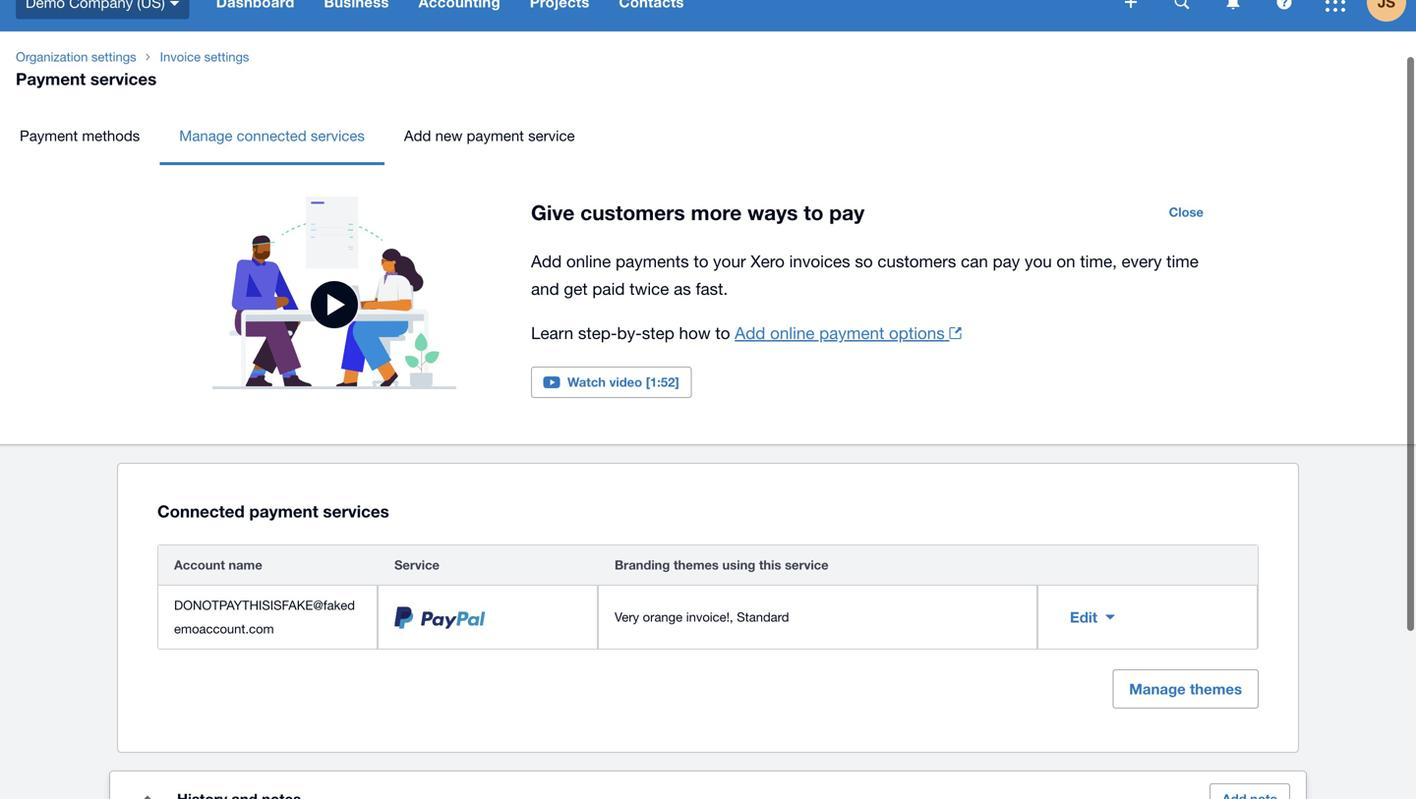 Task type: vqa. For each thing, say whether or not it's contained in the screenshot.
Assign
no



Task type: locate. For each thing, give the bounding box(es) containing it.
add online payments to your xero invoices so customers can pay you on time, every time and get paid twice as fast.
[[531, 252, 1199, 298]]

0 vertical spatial payment
[[467, 127, 524, 144]]

can
[[961, 252, 988, 271]]

themes
[[674, 558, 719, 573], [1190, 681, 1242, 698]]

2 svg image from the left
[[170, 1, 180, 6]]

1 horizontal spatial online
[[770, 324, 815, 343]]

account
[[174, 558, 225, 573]]

1 vertical spatial pay
[[993, 252, 1020, 271]]

1 horizontal spatial add
[[531, 252, 562, 271]]

invoice
[[160, 49, 201, 64]]

online
[[566, 252, 611, 271], [770, 324, 815, 343]]

standard
[[737, 610, 789, 625]]

invoice settings
[[160, 49, 249, 64]]

1 vertical spatial payment
[[20, 127, 78, 144]]

learn step-by-step how to add online payment options
[[531, 324, 945, 343]]

new
[[435, 127, 463, 144]]

payment
[[467, 127, 524, 144], [819, 324, 884, 343], [249, 502, 318, 521]]

customers up the 'payments'
[[580, 200, 685, 225]]

1 vertical spatial manage
[[1129, 681, 1186, 698]]

edit button
[[1054, 598, 1131, 637]]

add
[[404, 127, 431, 144], [531, 252, 562, 271], [735, 324, 766, 343]]

0 vertical spatial add
[[404, 127, 431, 144]]

time,
[[1080, 252, 1117, 271]]

toggle image
[[142, 796, 153, 800]]

0 vertical spatial themes
[[674, 558, 719, 573]]

payment right new on the top left of the page
[[467, 127, 524, 144]]

1 horizontal spatial pay
[[993, 252, 1020, 271]]

0 horizontal spatial customers
[[580, 200, 685, 225]]

0 horizontal spatial settings
[[91, 49, 136, 64]]

2 horizontal spatial add
[[735, 324, 766, 343]]

pay up so
[[829, 200, 865, 225]]

connected
[[157, 502, 245, 521]]

1 horizontal spatial customers
[[878, 252, 956, 271]]

services inside main content
[[323, 502, 389, 521]]

0 horizontal spatial service
[[528, 127, 575, 144]]

0 vertical spatial online
[[566, 252, 611, 271]]

manage
[[179, 127, 233, 144], [1129, 681, 1186, 698]]

to right "ways"
[[804, 200, 824, 225]]

1 horizontal spatial manage
[[1129, 681, 1186, 698]]

0 horizontal spatial add
[[404, 127, 431, 144]]

navigation containing payment methods
[[0, 106, 1416, 165]]

payment methods link
[[0, 106, 160, 165]]

settings right 'invoice' in the top left of the page
[[204, 49, 249, 64]]

payment down the organization
[[16, 69, 86, 89]]

add left new on the top left of the page
[[404, 127, 431, 144]]

using
[[722, 558, 756, 573]]

1 vertical spatial add
[[531, 252, 562, 271]]

2 vertical spatial to
[[715, 324, 730, 343]]

1 settings from the left
[[91, 49, 136, 64]]

to
[[804, 200, 824, 225], [694, 252, 709, 271], [715, 324, 730, 343]]

settings up 'payment services'
[[91, 49, 136, 64]]

service inside main content
[[785, 558, 829, 573]]

to left your
[[694, 252, 709, 271]]

manage for manage connected services
[[179, 127, 233, 144]]

1 vertical spatial service
[[785, 558, 829, 573]]

1 vertical spatial themes
[[1190, 681, 1242, 698]]

payment up name
[[249, 502, 318, 521]]

service right this
[[785, 558, 829, 573]]

payment down add online payments to your xero invoices so customers can pay you on time, every time and get paid twice as fast.
[[819, 324, 884, 343]]

services
[[90, 69, 157, 89], [311, 127, 365, 144], [323, 502, 389, 521]]

close button
[[1157, 197, 1216, 228]]

so
[[855, 252, 873, 271]]

every
[[1122, 252, 1162, 271]]

watch video [1:52] button
[[531, 367, 692, 398]]

pay left 'you'
[[993, 252, 1020, 271]]

settings inside "link"
[[91, 49, 136, 64]]

more
[[691, 200, 742, 225]]

0 horizontal spatial to
[[694, 252, 709, 271]]

0 vertical spatial customers
[[580, 200, 685, 225]]

to inside add online payments to your xero invoices so customers can pay you on time, every time and get paid twice as fast.
[[694, 252, 709, 271]]

2 horizontal spatial to
[[804, 200, 824, 225]]

add inside add online payments to your xero invoices so customers can pay you on time, every time and get paid twice as fast.
[[531, 252, 562, 271]]

very
[[615, 610, 639, 625]]

to right how
[[715, 324, 730, 343]]

0 horizontal spatial svg image
[[170, 1, 180, 6]]

add inside menu
[[404, 127, 431, 144]]

menu
[[0, 106, 1416, 165]]

payment left methods
[[20, 127, 78, 144]]

online up get
[[566, 252, 611, 271]]

svg image
[[1125, 0, 1137, 8], [1175, 0, 1190, 9], [1227, 0, 1240, 9], [1326, 0, 1345, 12]]

0 horizontal spatial manage
[[179, 127, 233, 144]]

2 vertical spatial services
[[323, 502, 389, 521]]

2 svg image from the left
[[1175, 0, 1190, 9]]

service inside "navigation"
[[528, 127, 575, 144]]

1 horizontal spatial to
[[715, 324, 730, 343]]

payment inside main content
[[249, 502, 318, 521]]

organization settings
[[16, 49, 136, 64]]

pay inside add online payments to your xero invoices so customers can pay you on time, every time and get paid twice as fast.
[[993, 252, 1020, 271]]

settings
[[91, 49, 136, 64], [204, 49, 249, 64]]

add new payment service link
[[384, 106, 595, 165]]

payment
[[16, 69, 86, 89], [20, 127, 78, 144]]

payment for payment services
[[16, 69, 86, 89]]

customers
[[580, 200, 685, 225], [878, 252, 956, 271]]

navigation
[[0, 106, 1416, 165]]

manage left connected
[[179, 127, 233, 144]]

svg image
[[1277, 0, 1292, 9], [170, 1, 180, 6]]

how
[[679, 324, 711, 343]]

manage inside button
[[1129, 681, 1186, 698]]

0 horizontal spatial online
[[566, 252, 611, 271]]

add up "and"
[[531, 252, 562, 271]]

xero
[[751, 252, 785, 271]]

0 vertical spatial manage
[[179, 127, 233, 144]]

themes inside manage themes button
[[1190, 681, 1242, 698]]

service up give
[[528, 127, 575, 144]]

paypal logo image
[[394, 607, 486, 630]]

orange
[[643, 610, 683, 625]]

options
[[889, 324, 945, 343]]

connected payment services main content
[[0, 464, 1416, 800]]

2 vertical spatial add
[[735, 324, 766, 343]]

settings for invoice settings
[[204, 49, 249, 64]]

settings for organization settings
[[91, 49, 136, 64]]

0 horizontal spatial payment
[[249, 502, 318, 521]]

you
[[1025, 252, 1052, 271]]

and
[[531, 279, 559, 298]]

payment inside "navigation"
[[20, 127, 78, 144]]

0 horizontal spatial themes
[[674, 558, 719, 573]]

services inside "navigation"
[[311, 127, 365, 144]]

1 horizontal spatial svg image
[[1277, 0, 1292, 9]]

4 svg image from the left
[[1326, 0, 1345, 12]]

0 vertical spatial service
[[528, 127, 575, 144]]

0 vertical spatial services
[[90, 69, 157, 89]]

0 vertical spatial payment
[[16, 69, 86, 89]]

1 horizontal spatial settings
[[204, 49, 249, 64]]

manage themes button
[[1113, 670, 1259, 709]]

1 horizontal spatial service
[[785, 558, 829, 573]]

1 horizontal spatial payment
[[467, 127, 524, 144]]

service
[[528, 127, 575, 144], [785, 558, 829, 573]]

pay
[[829, 200, 865, 225], [993, 252, 1020, 271]]

2 settings from the left
[[204, 49, 249, 64]]

1 vertical spatial to
[[694, 252, 709, 271]]

1 vertical spatial payment
[[819, 324, 884, 343]]

customers right so
[[878, 252, 956, 271]]

settings inside "link"
[[204, 49, 249, 64]]

2 vertical spatial payment
[[249, 502, 318, 521]]

1 vertical spatial customers
[[878, 252, 956, 271]]

manage connected services link
[[160, 106, 384, 165]]

emoaccount.com
[[174, 622, 274, 637]]

themes for branding
[[674, 558, 719, 573]]

1 vertical spatial services
[[311, 127, 365, 144]]

add right how
[[735, 324, 766, 343]]

add for add new payment service
[[404, 127, 431, 144]]

manage down 'edit' popup button on the right of page
[[1129, 681, 1186, 698]]

online down xero
[[770, 324, 815, 343]]

manage inside "navigation"
[[179, 127, 233, 144]]

services for connected payment services
[[323, 502, 389, 521]]

themes inside connected payment services element
[[674, 558, 719, 573]]

0 horizontal spatial pay
[[829, 200, 865, 225]]

1 horizontal spatial themes
[[1190, 681, 1242, 698]]



Task type: describe. For each thing, give the bounding box(es) containing it.
manage themes
[[1129, 681, 1242, 698]]

this
[[759, 558, 781, 573]]

give
[[531, 200, 575, 225]]

name
[[229, 558, 262, 573]]

twice
[[630, 279, 669, 298]]

account name
[[174, 558, 262, 573]]

step-
[[578, 324, 617, 343]]

time
[[1167, 252, 1199, 271]]

as
[[674, 279, 691, 298]]

give customers more ways to pay
[[531, 200, 865, 225]]

paid
[[592, 279, 625, 298]]

2 horizontal spatial payment
[[819, 324, 884, 343]]

very orange invoice!, standard
[[615, 610, 789, 625]]

services for manage connected services
[[311, 127, 365, 144]]

edit
[[1070, 609, 1098, 627]]

watch
[[567, 375, 606, 390]]

toggle button
[[128, 780, 167, 800]]

themes for manage
[[1190, 681, 1242, 698]]

connected payment services element
[[157, 545, 1259, 650]]

service
[[394, 558, 440, 573]]

1 svg image from the left
[[1125, 0, 1137, 8]]

close
[[1169, 205, 1204, 220]]

payment inside "navigation"
[[467, 127, 524, 144]]

0 vertical spatial to
[[804, 200, 824, 225]]

by-
[[617, 324, 642, 343]]

[1:52]
[[646, 375, 679, 390]]

1 vertical spatial online
[[770, 324, 815, 343]]

manage connected services
[[179, 127, 365, 144]]

payment for payment methods
[[20, 127, 78, 144]]

fast.
[[696, 279, 728, 298]]

organization settings link
[[8, 47, 144, 67]]

ways
[[748, 200, 798, 225]]

branding
[[615, 558, 670, 573]]

donotpaythisisfake@faked
[[174, 598, 355, 613]]

add for add online payments to your xero invoices so customers can pay you on time, every time and get paid twice as fast.
[[531, 252, 562, 271]]

payment services
[[16, 69, 157, 89]]

organization
[[16, 49, 88, 64]]

3 svg image from the left
[[1227, 0, 1240, 9]]

menu containing payment methods
[[0, 106, 1416, 165]]

get
[[564, 279, 588, 298]]

step
[[642, 324, 674, 343]]

video
[[609, 375, 642, 390]]

methods
[[82, 127, 140, 144]]

donotpaythisisfake@faked emoaccount.com
[[174, 598, 355, 637]]

1 svg image from the left
[[1277, 0, 1292, 9]]

on
[[1057, 252, 1076, 271]]

0 vertical spatial pay
[[829, 200, 865, 225]]

your
[[713, 252, 746, 271]]

watch video [1:52]
[[567, 375, 679, 390]]

invoice settings link
[[152, 47, 257, 67]]

connected
[[237, 127, 307, 144]]

add new payment service
[[404, 127, 575, 144]]

invoice!,
[[686, 610, 733, 625]]

customers inside add online payments to your xero invoices so customers can pay you on time, every time and get paid twice as fast.
[[878, 252, 956, 271]]

payment methods
[[20, 127, 140, 144]]

connected payment services
[[157, 502, 389, 521]]

manage for manage themes
[[1129, 681, 1186, 698]]

add online payment options link
[[735, 324, 961, 343]]

payments
[[616, 252, 689, 271]]

learn
[[531, 324, 574, 343]]

online inside add online payments to your xero invoices so customers can pay you on time, every time and get paid twice as fast.
[[566, 252, 611, 271]]

invoices
[[789, 252, 850, 271]]

branding themes using this service
[[615, 558, 829, 573]]



